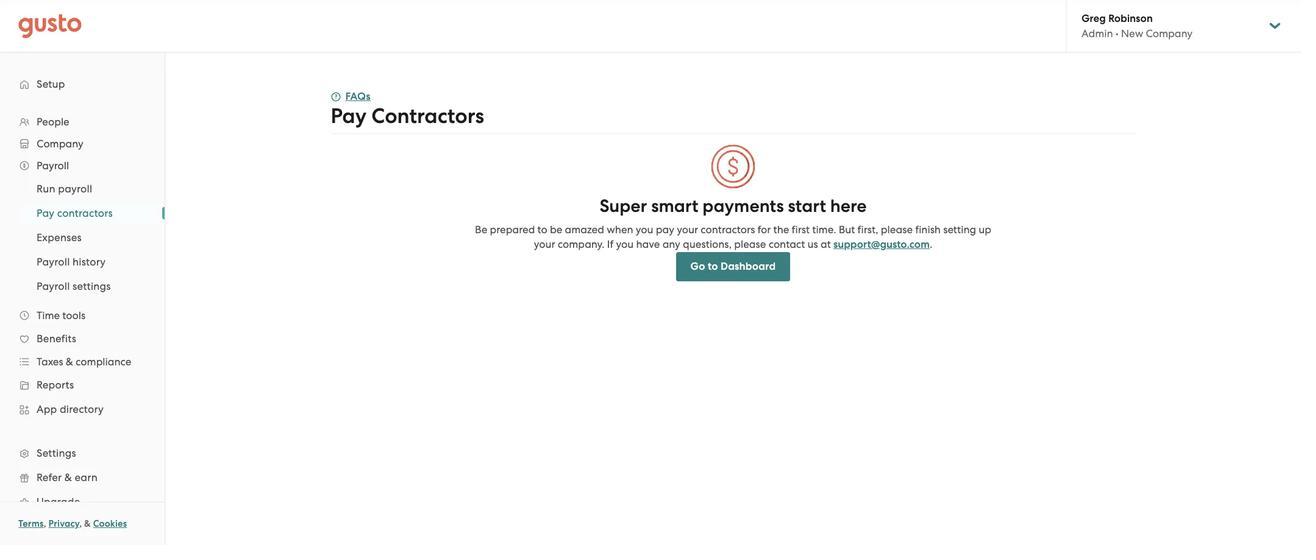 Task type: describe. For each thing, give the bounding box(es) containing it.
first
[[792, 224, 810, 236]]

support@gusto.com link
[[834, 238, 930, 251]]

setup link
[[12, 73, 152, 95]]

be prepared to be amazed when you pay your contractors for the first time. but first, please finish setting up your company. if you have any questions, please contact us at
[[475, 224, 992, 251]]

pay contractors
[[37, 207, 113, 220]]

app
[[37, 404, 57, 416]]

company inside greg robinson admin • new company
[[1146, 27, 1193, 40]]

new
[[1121, 27, 1144, 40]]

pay contractors link
[[22, 202, 152, 224]]

smart
[[651, 196, 699, 217]]

refer
[[37, 472, 62, 484]]

compliance
[[76, 356, 131, 368]]

1 vertical spatial you
[[616, 238, 634, 251]]

amazed
[[565, 224, 604, 236]]

tools
[[62, 310, 85, 322]]

dashboard
[[721, 260, 776, 273]]

1 , from the left
[[44, 519, 46, 530]]

for
[[758, 224, 771, 236]]

settings
[[73, 281, 111, 293]]

privacy
[[49, 519, 79, 530]]

•
[[1116, 27, 1119, 40]]

payroll history
[[37, 256, 106, 268]]

payroll history link
[[22, 251, 152, 273]]

super smart payments start here
[[600, 196, 867, 217]]

support@gusto.com
[[834, 238, 930, 251]]

taxes & compliance
[[37, 356, 131, 368]]

2 , from the left
[[79, 519, 82, 530]]

run
[[37, 183, 55, 195]]

time tools
[[37, 310, 85, 322]]

& for earn
[[64, 472, 72, 484]]

prepared
[[490, 224, 535, 236]]

be
[[550, 224, 563, 236]]

benefits
[[37, 333, 76, 345]]

gusto navigation element
[[0, 52, 165, 546]]

& for compliance
[[66, 356, 73, 368]]

cookies button
[[93, 517, 127, 532]]

payments
[[703, 196, 784, 217]]

setting
[[944, 224, 976, 236]]

when
[[607, 224, 633, 236]]

admin
[[1082, 27, 1113, 40]]

0 vertical spatial your
[[677, 224, 698, 236]]

payroll button
[[12, 155, 152, 177]]

app directory link
[[12, 399, 152, 421]]

people
[[37, 116, 69, 128]]

time.
[[812, 224, 836, 236]]

upgrade
[[37, 496, 80, 509]]

terms , privacy , & cookies
[[18, 519, 127, 530]]

refer & earn link
[[12, 467, 152, 489]]

terms
[[18, 519, 44, 530]]

any
[[663, 238, 681, 251]]

.
[[930, 238, 933, 251]]

pay contractors
[[331, 104, 484, 129]]

be
[[475, 224, 487, 236]]

refer & earn
[[37, 472, 98, 484]]

run payroll link
[[22, 178, 152, 200]]

home image
[[18, 14, 82, 38]]

contractors inside list
[[57, 207, 113, 220]]

but
[[839, 224, 855, 236]]

reports link
[[12, 374, 152, 396]]

payroll for payroll
[[37, 160, 69, 172]]

payroll for payroll history
[[37, 256, 70, 268]]

go to dashboard link
[[676, 252, 791, 282]]

super
[[600, 196, 647, 217]]

pay for pay contractors
[[37, 207, 54, 220]]

reports
[[37, 379, 74, 392]]

pay for pay contractors
[[331, 104, 367, 129]]

history
[[73, 256, 106, 268]]

company inside dropdown button
[[37, 138, 83, 150]]



Task type: vqa. For each thing, say whether or not it's contained in the screenshot.
list
yes



Task type: locate. For each thing, give the bounding box(es) containing it.
list containing run payroll
[[0, 177, 165, 299]]

0 vertical spatial company
[[1146, 27, 1193, 40]]

to
[[538, 224, 548, 236], [708, 260, 718, 273]]

to inside be prepared to be amazed when you pay your contractors for the first time. but first, please finish setting up your company. if you have any questions, please contact us at
[[538, 224, 548, 236]]

go
[[691, 260, 705, 273]]

if
[[607, 238, 614, 251]]

0 vertical spatial contractors
[[57, 207, 113, 220]]

robinson
[[1109, 12, 1153, 25]]

1 list from the top
[[0, 111, 165, 539]]

payroll
[[58, 183, 92, 195]]

1 vertical spatial please
[[734, 238, 766, 251]]

2 list from the top
[[0, 177, 165, 299]]

please down for
[[734, 238, 766, 251]]

cookies
[[93, 519, 127, 530]]

first,
[[858, 224, 879, 236]]

0 vertical spatial pay
[[331, 104, 367, 129]]

payroll settings link
[[22, 276, 152, 298]]

0 vertical spatial to
[[538, 224, 548, 236]]

here
[[830, 196, 867, 217]]

you
[[636, 224, 654, 236], [616, 238, 634, 251]]

contractors down super smart payments start here
[[701, 224, 755, 236]]

1 payroll from the top
[[37, 160, 69, 172]]

list
[[0, 111, 165, 539], [0, 177, 165, 299]]

payroll for payroll settings
[[37, 281, 70, 293]]

company down people
[[37, 138, 83, 150]]

0 horizontal spatial pay
[[37, 207, 54, 220]]

company right the new on the top of the page
[[1146, 27, 1193, 40]]

taxes
[[37, 356, 63, 368]]

payroll inside dropdown button
[[37, 160, 69, 172]]

payroll
[[37, 160, 69, 172], [37, 256, 70, 268], [37, 281, 70, 293]]

you up the have
[[636, 224, 654, 236]]

greg
[[1082, 12, 1106, 25]]

run payroll
[[37, 183, 92, 195]]

pay
[[331, 104, 367, 129], [37, 207, 54, 220]]

,
[[44, 519, 46, 530], [79, 519, 82, 530]]

2 payroll from the top
[[37, 256, 70, 268]]

0 horizontal spatial ,
[[44, 519, 46, 530]]

pay down the "run"
[[37, 207, 54, 220]]

you right if
[[616, 238, 634, 251]]

settings
[[37, 448, 76, 460]]

&
[[66, 356, 73, 368], [64, 472, 72, 484], [84, 519, 91, 530]]

to left be
[[538, 224, 548, 236]]

privacy link
[[49, 519, 79, 530]]

company button
[[12, 133, 152, 155]]

questions,
[[683, 238, 732, 251]]

, down upgrade link
[[79, 519, 82, 530]]

the
[[774, 224, 789, 236]]

upgrade link
[[12, 492, 152, 514]]

settings link
[[12, 443, 152, 465]]

list containing people
[[0, 111, 165, 539]]

time tools button
[[12, 305, 152, 327]]

faqs
[[345, 90, 371, 103]]

payroll inside "link"
[[37, 256, 70, 268]]

have
[[636, 238, 660, 251]]

1 vertical spatial your
[[534, 238, 555, 251]]

0 horizontal spatial please
[[734, 238, 766, 251]]

app directory
[[37, 404, 104, 416]]

to right go
[[708, 260, 718, 273]]

1 vertical spatial company
[[37, 138, 83, 150]]

2 vertical spatial &
[[84, 519, 91, 530]]

1 horizontal spatial you
[[636, 224, 654, 236]]

pay down faqs
[[331, 104, 367, 129]]

0 vertical spatial you
[[636, 224, 654, 236]]

& left the "cookies"
[[84, 519, 91, 530]]

pay inside list
[[37, 207, 54, 220]]

0 horizontal spatial your
[[534, 238, 555, 251]]

taxes & compliance button
[[12, 351, 152, 373]]

payroll down expenses
[[37, 256, 70, 268]]

1 vertical spatial contractors
[[701, 224, 755, 236]]

setup
[[37, 78, 65, 90]]

time
[[37, 310, 60, 322]]

1 horizontal spatial your
[[677, 224, 698, 236]]

company.
[[558, 238, 605, 251]]

finish
[[916, 224, 941, 236]]

contractors inside be prepared to be amazed when you pay your contractors for the first time. but first, please finish setting up your company. if you have any questions, please contact us at
[[701, 224, 755, 236]]

illustration of a coin image
[[711, 144, 756, 190]]

0 horizontal spatial contractors
[[57, 207, 113, 220]]

0 horizontal spatial to
[[538, 224, 548, 236]]

expenses link
[[22, 227, 152, 249]]

people button
[[12, 111, 152, 133]]

2 vertical spatial payroll
[[37, 281, 70, 293]]

0 vertical spatial &
[[66, 356, 73, 368]]

benefits link
[[12, 328, 152, 350]]

contractors
[[57, 207, 113, 220], [701, 224, 755, 236]]

greg robinson admin • new company
[[1082, 12, 1193, 40]]

1 vertical spatial &
[[64, 472, 72, 484]]

us
[[808, 238, 818, 251]]

contact
[[769, 238, 805, 251]]

please
[[881, 224, 913, 236], [734, 238, 766, 251]]

directory
[[60, 404, 104, 416]]

go to dashboard
[[691, 260, 776, 273]]

1 horizontal spatial contractors
[[701, 224, 755, 236]]

your down be
[[534, 238, 555, 251]]

pay
[[656, 224, 675, 236]]

& inside the taxes & compliance dropdown button
[[66, 356, 73, 368]]

contractors up the expenses link
[[57, 207, 113, 220]]

0 horizontal spatial company
[[37, 138, 83, 150]]

please up support@gusto.com .
[[881, 224, 913, 236]]

expenses
[[37, 232, 82, 244]]

1 vertical spatial payroll
[[37, 256, 70, 268]]

payroll settings
[[37, 281, 111, 293]]

up
[[979, 224, 992, 236]]

contractors
[[372, 104, 484, 129]]

& left earn
[[64, 472, 72, 484]]

& inside refer & earn link
[[64, 472, 72, 484]]

0 horizontal spatial you
[[616, 238, 634, 251]]

0 vertical spatial payroll
[[37, 160, 69, 172]]

start
[[788, 196, 826, 217]]

earn
[[75, 472, 98, 484]]

1 horizontal spatial ,
[[79, 519, 82, 530]]

at
[[821, 238, 831, 251]]

0 vertical spatial please
[[881, 224, 913, 236]]

terms link
[[18, 519, 44, 530]]

1 horizontal spatial pay
[[331, 104, 367, 129]]

1 vertical spatial pay
[[37, 207, 54, 220]]

1 horizontal spatial company
[[1146, 27, 1193, 40]]

3 payroll from the top
[[37, 281, 70, 293]]

payroll up the "run"
[[37, 160, 69, 172]]

your up any on the top of the page
[[677, 224, 698, 236]]

1 vertical spatial to
[[708, 260, 718, 273]]

support@gusto.com .
[[834, 238, 933, 251]]

, left privacy link
[[44, 519, 46, 530]]

faqs button
[[331, 90, 371, 104]]

& right taxes
[[66, 356, 73, 368]]

1 horizontal spatial to
[[708, 260, 718, 273]]

payroll up time
[[37, 281, 70, 293]]

1 horizontal spatial please
[[881, 224, 913, 236]]



